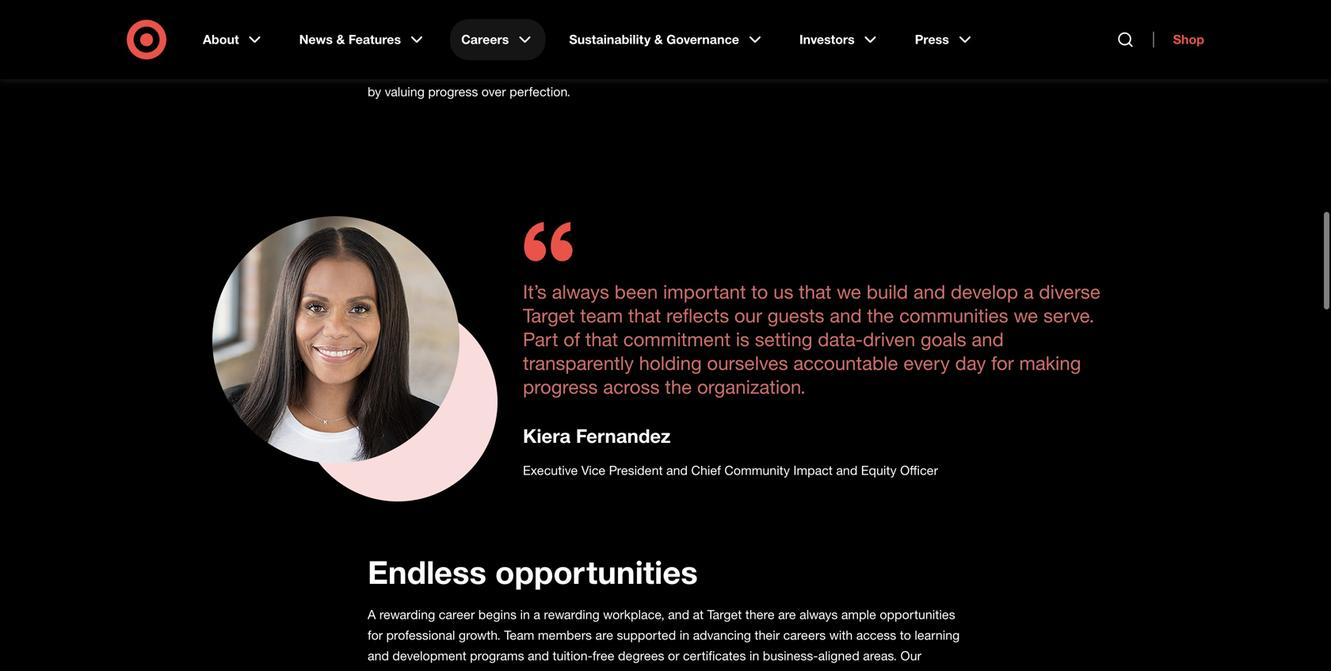 Task type: vqa. For each thing, say whether or not it's contained in the screenshot.
the bottommost to
yes



Task type: locate. For each thing, give the bounding box(es) containing it.
reflects
[[666, 304, 729, 327]]

1 rewarding from the left
[[379, 607, 435, 622]]

& inside news & features link
[[336, 32, 345, 47]]

team down been
[[580, 304, 623, 327]]

1 horizontal spatial goals
[[921, 328, 967, 351]]

careers link
[[450, 19, 545, 60]]

over
[[482, 84, 506, 99]]

for
[[480, 63, 495, 79], [991, 351, 1014, 374], [368, 628, 383, 643]]

in up certificates
[[680, 628, 690, 643]]

of
[[564, 328, 580, 351]]

a up team
[[534, 607, 540, 622]]

are down programs
[[479, 669, 497, 671]]

1 horizontal spatial in
[[680, 628, 690, 643]]

1 horizontal spatial our
[[735, 304, 762, 327]]

0 horizontal spatial is
[[438, 63, 448, 79]]

are up 'free'
[[596, 628, 613, 643]]

1 horizontal spatial &
[[654, 32, 663, 47]]

to left us
[[751, 280, 768, 303]]

challenging
[[534, 669, 598, 671]]

0 vertical spatial are
[[778, 607, 796, 622]]

and left equity
[[836, 463, 858, 478]]

diverse
[[1039, 280, 1101, 303]]

0 vertical spatial always
[[552, 280, 609, 303]]

data-
[[818, 328, 863, 351]]

0 horizontal spatial progress
[[428, 84, 478, 99]]

news & features link
[[288, 19, 438, 60]]

0 horizontal spatial we
[[368, 63, 386, 79]]

0 horizontal spatial in
[[520, 607, 530, 622]]

tuition-
[[553, 648, 593, 664]]

in down their
[[750, 648, 759, 664]]

0 horizontal spatial for
[[368, 628, 383, 643]]

1 & from the left
[[336, 32, 345, 47]]

the down build
[[867, 304, 894, 327]]

progress inside "we do what is right for target, our team and guests. we deliver results that matter. we continually learn by valuing progress over perfection."
[[428, 84, 478, 99]]

1 vertical spatial in
[[680, 628, 690, 643]]

& for features
[[336, 32, 345, 47]]

0 horizontal spatial always
[[552, 280, 609, 303]]

and up day
[[972, 328, 1004, 351]]

is up "ourselves"
[[736, 328, 750, 351]]

fernandez
[[576, 424, 671, 447]]

do
[[389, 63, 404, 79]]

our
[[901, 648, 922, 664]]

1 vertical spatial develop
[[698, 669, 743, 671]]

across
[[603, 375, 660, 398]]

0 vertical spatial a
[[1024, 280, 1034, 303]]

rewarding up members
[[544, 607, 600, 622]]

shop
[[1173, 32, 1205, 47]]

important
[[663, 280, 746, 303]]

0 horizontal spatial a
[[534, 607, 540, 622]]

& right news
[[336, 32, 345, 47]]

1 vertical spatial for
[[991, 351, 1014, 374]]

our inside it's always been important to us that we build and develop a diverse target team that reflects our guests and the communities we serve. part of that commitment is setting data-driven goals and transparently holding ourselves accountable every day for making progress across the organization.
[[735, 304, 762, 327]]

1 vertical spatial the
[[665, 375, 692, 398]]

0 vertical spatial for
[[480, 63, 495, 79]]

is inside "we do what is right for target, our team and guests. we deliver results that matter. we continually learn by valuing progress over perfection."
[[438, 63, 448, 79]]

about
[[203, 32, 239, 47]]

0 horizontal spatial target
[[523, 304, 575, 327]]

0 vertical spatial we
[[837, 280, 861, 303]]

always up careers
[[800, 607, 838, 622]]

0 vertical spatial in
[[520, 607, 530, 622]]

and
[[594, 63, 616, 79], [914, 280, 946, 303], [830, 304, 862, 327], [972, 328, 1004, 351], [666, 463, 688, 478], [836, 463, 858, 478], [668, 607, 690, 622], [368, 648, 389, 664], [528, 648, 549, 664], [602, 669, 623, 671]]

develop inside a rewarding career begins in a rewarding workplace, and at target there are always ample opportunities for professional growth. team members are supported in advancing their careers with access to learning and development programs and tuition-free degrees or certificates in business-aligned areas. our development goals are clear, challenging and designed to develop knowledgeable, imaginative lead
[[698, 669, 743, 671]]

target up the advancing
[[707, 607, 742, 622]]

progress inside it's always been important to us that we build and develop a diverse target team that reflects our guests and the communities we serve. part of that commitment is setting data-driven goals and transparently holding ourselves accountable every day for making progress across the organization.
[[523, 375, 598, 398]]

0 vertical spatial to
[[751, 280, 768, 303]]

2 vertical spatial are
[[479, 669, 497, 671]]

we left serve.
[[1014, 304, 1038, 327]]

1 vertical spatial goals
[[445, 669, 476, 671]]

opportunities
[[495, 553, 698, 592]]

investors
[[800, 32, 855, 47]]

1 vertical spatial a
[[534, 607, 540, 622]]

develop inside it's always been important to us that we build and develop a diverse target team that reflects our guests and the communities we serve. part of that commitment is setting data-driven goals and transparently holding ourselves accountable every day for making progress across the organization.
[[951, 280, 1018, 303]]

transparently
[[523, 351, 634, 374]]

our up setting
[[735, 304, 762, 327]]

0 horizontal spatial &
[[336, 32, 345, 47]]

2 vertical spatial for
[[368, 628, 383, 643]]

features
[[349, 32, 401, 47]]

0 vertical spatial is
[[438, 63, 448, 79]]

us
[[774, 280, 794, 303]]

careers
[[461, 32, 509, 47]]

develop down certificates
[[698, 669, 743, 671]]

part
[[523, 328, 558, 351]]

executive vice president and chief community impact and equity officer
[[523, 463, 938, 478]]

2 horizontal spatial in
[[750, 648, 759, 664]]

that inside "we do what is right for target, our team and guests. we deliver results that matter. we continually learn by valuing progress over perfection."
[[767, 63, 789, 79]]

0 horizontal spatial our
[[540, 63, 559, 79]]

target up part
[[523, 304, 575, 327]]

0 horizontal spatial goals
[[445, 669, 476, 671]]

1 horizontal spatial progress
[[523, 375, 598, 398]]

continually
[[856, 63, 917, 79]]

& up guests.
[[654, 32, 663, 47]]

1 vertical spatial target
[[707, 607, 742, 622]]

about link
[[192, 19, 275, 60]]

rewarding up the professional
[[379, 607, 435, 622]]

0 vertical spatial progress
[[428, 84, 478, 99]]

we left build
[[837, 280, 861, 303]]

we down investors link
[[835, 63, 853, 79]]

1 horizontal spatial is
[[736, 328, 750, 351]]

and down sustainability
[[594, 63, 616, 79]]

our inside "we do what is right for target, our team and guests. we deliver results that matter. we continually learn by valuing progress over perfection."
[[540, 63, 559, 79]]

and up communities
[[914, 280, 946, 303]]

careers
[[783, 628, 826, 643]]

areas.
[[863, 648, 897, 664]]

our
[[540, 63, 559, 79], [735, 304, 762, 327]]

1 horizontal spatial target
[[707, 607, 742, 622]]

that right results
[[767, 63, 789, 79]]

knowledgeable,
[[746, 669, 835, 671]]

vice
[[581, 463, 606, 478]]

& inside sustainability & governance "link"
[[654, 32, 663, 47]]

we
[[837, 280, 861, 303], [1014, 304, 1038, 327]]

rewarding
[[379, 607, 435, 622], [544, 607, 600, 622]]

1 horizontal spatial we
[[664, 63, 681, 79]]

0 vertical spatial the
[[867, 304, 894, 327]]

1 vertical spatial progress
[[523, 375, 598, 398]]

a left "diverse"
[[1024, 280, 1034, 303]]

to down certificates
[[683, 669, 694, 671]]

are up careers
[[778, 607, 796, 622]]

1 horizontal spatial rewarding
[[544, 607, 600, 622]]

3 we from the left
[[835, 63, 853, 79]]

is left right
[[438, 63, 448, 79]]

news & features
[[299, 32, 401, 47]]

a inside it's always been important to us that we build and develop a diverse target team that reflects our guests and the communities we serve. part of that commitment is setting data-driven goals and transparently holding ourselves accountable every day for making progress across the organization.
[[1024, 280, 1034, 303]]

and down a in the left bottom of the page
[[368, 648, 389, 664]]

2 horizontal spatial to
[[900, 628, 911, 643]]

our up perfection.
[[540, 63, 559, 79]]

goals down communities
[[921, 328, 967, 351]]

1 vertical spatial to
[[900, 628, 911, 643]]

kiera
[[523, 424, 571, 447]]

progress down right
[[428, 84, 478, 99]]

0 vertical spatial our
[[540, 63, 559, 79]]

0 vertical spatial target
[[523, 304, 575, 327]]

goals inside it's always been important to us that we build and develop a diverse target team that reflects our guests and the communities we serve. part of that commitment is setting data-driven goals and transparently holding ourselves accountable every day for making progress across the organization.
[[921, 328, 967, 351]]

2 rewarding from the left
[[544, 607, 600, 622]]

1 horizontal spatial for
[[480, 63, 495, 79]]

0 horizontal spatial are
[[479, 669, 497, 671]]

0 vertical spatial development
[[393, 648, 467, 664]]

team up perfection.
[[562, 63, 591, 79]]

0 horizontal spatial rewarding
[[379, 607, 435, 622]]

2 horizontal spatial we
[[835, 63, 853, 79]]

deliver
[[685, 63, 722, 79]]

to up our
[[900, 628, 911, 643]]

to
[[751, 280, 768, 303], [900, 628, 911, 643], [683, 669, 694, 671]]

president
[[609, 463, 663, 478]]

target inside it's always been important to us that we build and develop a diverse target team that reflects our guests and the communities we serve. part of that commitment is setting data-driven goals and transparently holding ourselves accountable every day for making progress across the organization.
[[523, 304, 575, 327]]

2 horizontal spatial for
[[991, 351, 1014, 374]]

ourselves
[[707, 351, 788, 374]]

1 vertical spatial always
[[800, 607, 838, 622]]

progress
[[428, 84, 478, 99], [523, 375, 598, 398]]

1 vertical spatial is
[[736, 328, 750, 351]]

1 we from the left
[[368, 63, 386, 79]]

1 horizontal spatial a
[[1024, 280, 1034, 303]]

1 vertical spatial are
[[596, 628, 613, 643]]

for up over on the top left of the page
[[480, 63, 495, 79]]

0 horizontal spatial develop
[[698, 669, 743, 671]]

the down holding
[[665, 375, 692, 398]]

goals
[[921, 328, 967, 351], [445, 669, 476, 671]]

executive
[[523, 463, 578, 478]]

right
[[451, 63, 477, 79]]

are
[[778, 607, 796, 622], [596, 628, 613, 643], [479, 669, 497, 671]]

we left do
[[368, 63, 386, 79]]

a
[[368, 607, 376, 622]]

making
[[1019, 351, 1081, 374]]

for right day
[[991, 351, 1014, 374]]

0 vertical spatial team
[[562, 63, 591, 79]]

1 vertical spatial we
[[1014, 304, 1038, 327]]

develop up communities
[[951, 280, 1018, 303]]

news
[[299, 32, 333, 47]]

progress down transparently
[[523, 375, 598, 398]]

governance
[[667, 32, 739, 47]]

goals down programs
[[445, 669, 476, 671]]

endless
[[368, 553, 487, 592]]

for down a in the left bottom of the page
[[368, 628, 383, 643]]

in
[[520, 607, 530, 622], [680, 628, 690, 643], [750, 648, 759, 664]]

that
[[767, 63, 789, 79], [799, 280, 832, 303], [628, 304, 661, 327], [585, 328, 618, 351]]

always right it's
[[552, 280, 609, 303]]

kiera fernandez
[[523, 424, 671, 447]]

0 vertical spatial goals
[[921, 328, 967, 351]]

2 & from the left
[[654, 32, 663, 47]]

career
[[439, 607, 475, 622]]

1 horizontal spatial always
[[800, 607, 838, 622]]

clear,
[[501, 669, 530, 671]]

2 vertical spatial to
[[683, 669, 694, 671]]

is
[[438, 63, 448, 79], [736, 328, 750, 351]]

degrees
[[618, 648, 665, 664]]

0 vertical spatial develop
[[951, 280, 1018, 303]]

for inside "we do what is right for target, our team and guests. we deliver results that matter. we continually learn by valuing progress over perfection."
[[480, 63, 495, 79]]

a
[[1024, 280, 1034, 303], [534, 607, 540, 622]]

1 horizontal spatial develop
[[951, 280, 1018, 303]]

in up team
[[520, 607, 530, 622]]

team
[[562, 63, 591, 79], [580, 304, 623, 327]]

1 horizontal spatial to
[[751, 280, 768, 303]]

1 vertical spatial team
[[580, 304, 623, 327]]

2 we from the left
[[664, 63, 681, 79]]

1 vertical spatial our
[[735, 304, 762, 327]]

we left deliver
[[664, 63, 681, 79]]

develop
[[951, 280, 1018, 303], [698, 669, 743, 671]]

that up guests
[[799, 280, 832, 303]]



Task type: describe. For each thing, give the bounding box(es) containing it.
1 vertical spatial development
[[368, 669, 442, 671]]

0 horizontal spatial we
[[837, 280, 861, 303]]

day
[[955, 351, 986, 374]]

that down been
[[628, 304, 661, 327]]

a rewarding career begins in a rewarding workplace, and at target there are always ample opportunities for professional growth. team members are supported in advancing their careers with access to learning and development programs and tuition-free degrees or certificates in business-aligned areas. our development goals are clear, challenging and designed to develop knowledgeable, imaginative lead
[[368, 607, 960, 671]]

& for governance
[[654, 32, 663, 47]]

that right "of"
[[585, 328, 618, 351]]

or
[[668, 648, 680, 664]]

always inside a rewarding career begins in a rewarding workplace, and at target there are always ample opportunities for professional growth. team members are supported in advancing their careers with access to learning and development programs and tuition-free degrees or certificates in business-aligned areas. our development goals are clear, challenging and designed to develop knowledgeable, imaginative lead
[[800, 607, 838, 622]]

for inside it's always been important to us that we build and develop a diverse target team that reflects our guests and the communities we serve. part of that commitment is setting data-driven goals and transparently holding ourselves accountable every day for making progress across the organization.
[[991, 351, 1014, 374]]

supported
[[617, 628, 676, 643]]

0 horizontal spatial the
[[665, 375, 692, 398]]

learn
[[921, 63, 949, 79]]

drive
[[368, 25, 420, 48]]

begins
[[478, 607, 517, 622]]

imaginative
[[839, 669, 903, 671]]

2 horizontal spatial are
[[778, 607, 796, 622]]

1 horizontal spatial the
[[867, 304, 894, 327]]

matter.
[[792, 63, 831, 79]]

target,
[[499, 63, 537, 79]]

team inside "we do what is right for target, our team and guests. we deliver results that matter. we continually learn by valuing progress over perfection."
[[562, 63, 591, 79]]

and up the 'clear,'
[[528, 648, 549, 664]]

business-
[[763, 648, 818, 664]]

their
[[755, 628, 780, 643]]

commitment
[[623, 328, 731, 351]]

ample opportunities
[[841, 607, 956, 622]]

endless opportunities
[[368, 553, 707, 592]]

target inside a rewarding career begins in a rewarding workplace, and at target there are always ample opportunities for professional growth. team members are supported in advancing their careers with access to learning and development programs and tuition-free degrees or certificates in business-aligned areas. our development goals are clear, challenging and designed to develop knowledgeable, imaginative lead
[[707, 607, 742, 622]]

is inside it's always been important to us that we build and develop a diverse target team that reflects our guests and the communities we serve. part of that commitment is setting data-driven goals and transparently holding ourselves accountable every day for making progress across the organization.
[[736, 328, 750, 351]]

communities
[[900, 304, 1009, 327]]

certificates
[[683, 648, 746, 664]]

a inside a rewarding career begins in a rewarding workplace, and at target there are always ample opportunities for professional growth. team members are supported in advancing their careers with access to learning and development programs and tuition-free degrees or certificates in business-aligned areas. our development goals are clear, challenging and designed to develop knowledgeable, imaginative lead
[[534, 607, 540, 622]]

valuing
[[385, 84, 425, 99]]

equity
[[861, 463, 897, 478]]

press
[[915, 32, 949, 47]]

sustainability & governance
[[569, 32, 739, 47]]

professional
[[386, 628, 455, 643]]

and left chief
[[666, 463, 688, 478]]

shop link
[[1154, 32, 1205, 48]]

and down 'free'
[[602, 669, 623, 671]]

organization.
[[697, 375, 806, 398]]

2 vertical spatial in
[[750, 648, 759, 664]]

impact
[[794, 463, 833, 478]]

chief
[[691, 463, 721, 478]]

aligned
[[818, 648, 860, 664]]

guests
[[768, 304, 825, 327]]

there
[[746, 607, 775, 622]]

and up data-
[[830, 304, 862, 327]]

always inside it's always been important to us that we build and develop a diverse target team that reflects our guests and the communities we serve. part of that commitment is setting data-driven goals and transparently holding ourselves accountable every day for making progress across the organization.
[[552, 280, 609, 303]]

setting
[[755, 328, 813, 351]]

for inside a rewarding career begins in a rewarding workplace, and at target there are always ample opportunities for professional growth. team members are supported in advancing their careers with access to learning and development programs and tuition-free degrees or certificates in business-aligned areas. our development goals are clear, challenging and designed to develop knowledgeable, imaginative lead
[[368, 628, 383, 643]]

and inside "we do what is right for target, our team and guests. we deliver results that matter. we continually learn by valuing progress over perfection."
[[594, 63, 616, 79]]

accountable
[[794, 351, 898, 374]]

team
[[504, 628, 534, 643]]

1 horizontal spatial we
[[1014, 304, 1038, 327]]

investors link
[[788, 19, 891, 60]]

community
[[725, 463, 790, 478]]

programs
[[470, 648, 524, 664]]

learning
[[915, 628, 960, 643]]

0 horizontal spatial to
[[683, 669, 694, 671]]

every
[[904, 351, 950, 374]]

headshot of kiera fernandez image
[[212, 216, 460, 464]]

by
[[368, 84, 381, 99]]

build
[[867, 280, 908, 303]]

we do what is right for target, our team and guests. we deliver results that matter. we continually learn by valuing progress over perfection.
[[368, 63, 949, 99]]

goals inside a rewarding career begins in a rewarding workplace, and at target there are always ample opportunities for professional growth. team members are supported in advancing their careers with access to learning and development programs and tuition-free degrees or certificates in business-aligned areas. our development goals are clear, challenging and designed to develop knowledgeable, imaginative lead
[[445, 669, 476, 671]]

serve.
[[1044, 304, 1095, 327]]

driven
[[863, 328, 916, 351]]

growth.
[[459, 628, 501, 643]]

at
[[693, 607, 704, 622]]

advancing
[[693, 628, 751, 643]]

access
[[856, 628, 897, 643]]

sustainability & governance link
[[558, 19, 776, 60]]

what
[[407, 63, 435, 79]]

guests.
[[619, 63, 660, 79]]

been
[[615, 280, 658, 303]]

workplace,
[[603, 607, 665, 622]]

officer
[[900, 463, 938, 478]]

holding
[[639, 351, 702, 374]]

results
[[726, 63, 764, 79]]

team inside it's always been important to us that we build and develop a diverse target team that reflects our guests and the communities we serve. part of that commitment is setting data-driven goals and transparently holding ourselves accountable every day for making progress across the organization.
[[580, 304, 623, 327]]

free
[[593, 648, 615, 664]]

and left "at"
[[668, 607, 690, 622]]

with
[[829, 628, 853, 643]]

1 horizontal spatial are
[[596, 628, 613, 643]]

to inside it's always been important to us that we build and develop a diverse target team that reflects our guests and the communities we serve. part of that commitment is setting data-driven goals and transparently holding ourselves accountable every day for making progress across the organization.
[[751, 280, 768, 303]]

press link
[[904, 19, 986, 60]]

it's always been important to us that we build and develop a diverse target team that reflects our guests and the communities we serve. part of that commitment is setting data-driven goals and transparently holding ourselves accountable every day for making progress across the organization.
[[523, 280, 1101, 398]]

sustainability
[[569, 32, 651, 47]]



